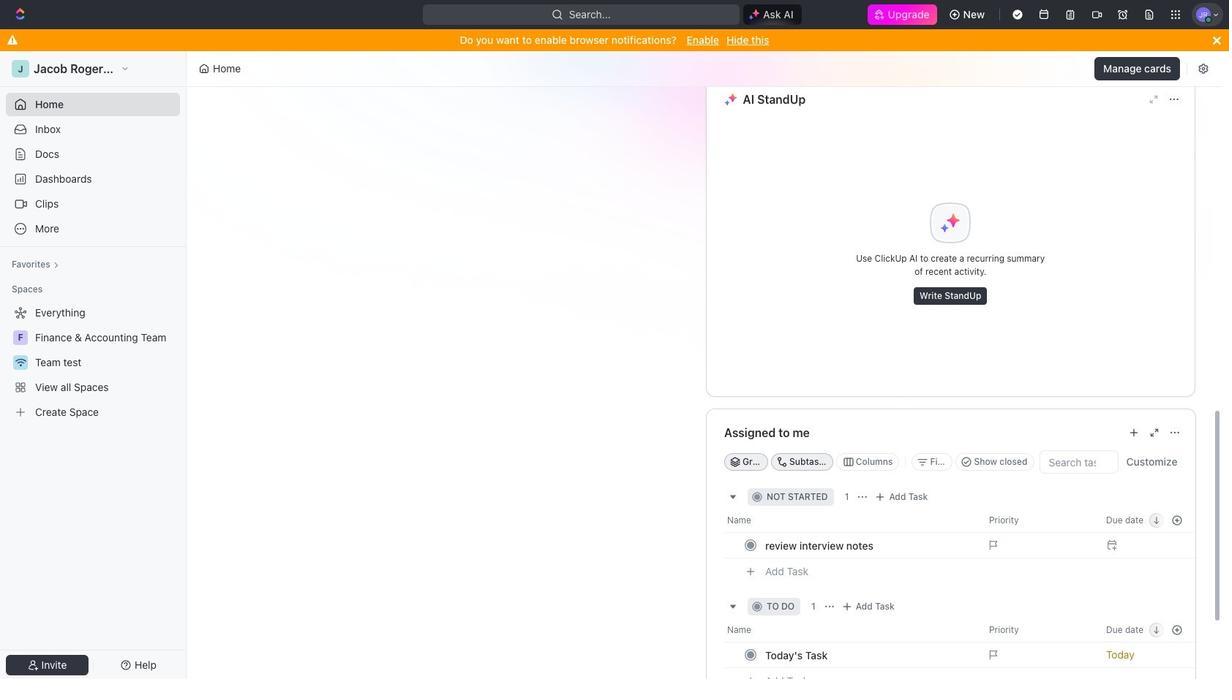 Task type: vqa. For each thing, say whether or not it's contained in the screenshot.
GANTT
no



Task type: describe. For each thing, give the bounding box(es) containing it.
tree inside the sidebar navigation
[[6, 301, 180, 424]]

wifi image
[[15, 359, 26, 367]]

jacob rogers's workspace, , element
[[12, 60, 29, 78]]

set priority image
[[980, 642, 1097, 669]]

Search tasks... text field
[[1040, 451, 1117, 473]]



Task type: locate. For each thing, give the bounding box(es) containing it.
finance & accounting team, , element
[[13, 331, 28, 345]]

sidebar navigation
[[0, 51, 189, 680]]

tree
[[6, 301, 180, 424]]



